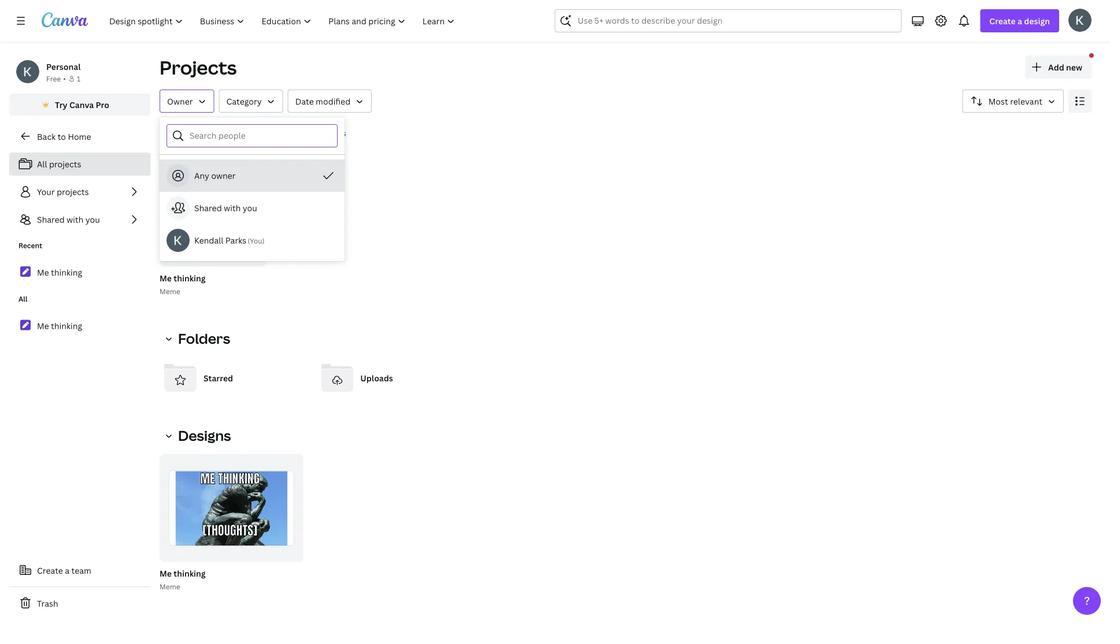 Task type: locate. For each thing, give the bounding box(es) containing it.
me thinking
[[37, 267, 82, 278], [37, 321, 82, 331]]

0 vertical spatial me thinking
[[37, 267, 82, 278]]

me thinking button
[[160, 271, 206, 286], [160, 567, 206, 581]]

create inside button
[[37, 565, 63, 576]]

1 vertical spatial me thinking button
[[160, 567, 206, 581]]

to
[[58, 131, 66, 142]]

1 me thinking from the top
[[37, 267, 82, 278]]

shared down your
[[37, 214, 65, 225]]

with for 'shared with you' button
[[224, 203, 241, 214]]

1 horizontal spatial shared with you
[[194, 203, 257, 214]]

all projects
[[37, 159, 81, 170]]

2 meme from the top
[[160, 582, 180, 592]]

all projects link
[[9, 153, 150, 176]]

your projects
[[37, 186, 89, 197]]

0 vertical spatial me thinking link
[[9, 260, 150, 285]]

you for shared with you link
[[85, 214, 100, 225]]

a left design
[[1018, 15, 1022, 26]]

1 vertical spatial folders
[[178, 329, 230, 348]]

0 horizontal spatial shared
[[37, 214, 65, 225]]

0 vertical spatial create
[[990, 15, 1016, 26]]

1 horizontal spatial all
[[37, 159, 47, 170]]

projects for all projects
[[49, 159, 81, 170]]

1 vertical spatial a
[[65, 565, 69, 576]]

me thinking for second the me thinking link
[[37, 321, 82, 331]]

2 me thinking button from the top
[[160, 567, 206, 581]]

a left the team
[[65, 565, 69, 576]]

your
[[37, 186, 55, 197]]

0 horizontal spatial with
[[67, 214, 83, 225]]

create
[[990, 15, 1016, 26], [37, 565, 63, 576]]

thinking
[[51, 267, 82, 278], [174, 273, 206, 284], [51, 321, 82, 331], [174, 568, 206, 579]]

folders
[[202, 128, 232, 138], [178, 329, 230, 348]]

recent down shared with you link
[[19, 241, 42, 250]]

0 vertical spatial recent
[[160, 159, 208, 178]]

projects right your
[[57, 186, 89, 197]]

a inside button
[[65, 565, 69, 576]]

shared inside 'shared with you' button
[[194, 203, 222, 214]]

with for shared with you link
[[67, 214, 83, 225]]

create for create a team
[[37, 565, 63, 576]]

team
[[71, 565, 91, 576]]

recent
[[160, 159, 208, 178], [19, 241, 42, 250]]

create a design
[[990, 15, 1050, 26]]

0 horizontal spatial designs
[[178, 426, 231, 445]]

1 vertical spatial me thinking meme
[[160, 568, 206, 592]]

folders up starred
[[178, 329, 230, 348]]

pro
[[96, 99, 109, 110]]

1 horizontal spatial you
[[243, 203, 257, 214]]

projects inside your projects 'link'
[[57, 186, 89, 197]]

•
[[63, 74, 66, 83]]

designs
[[260, 128, 290, 138], [178, 426, 231, 445]]

list box
[[160, 160, 345, 257]]

with up kendall parks ( you )
[[224, 203, 241, 214]]

0 vertical spatial meme
[[160, 287, 180, 296]]

0 vertical spatial me thinking meme
[[160, 273, 206, 296]]

2 horizontal spatial all
[[164, 128, 175, 138]]

0 vertical spatial with
[[224, 203, 241, 214]]

kendall parks image
[[1069, 9, 1092, 32]]

back
[[37, 131, 56, 142]]

0 vertical spatial me thinking button
[[160, 271, 206, 286]]

create for create a design
[[990, 15, 1016, 26]]

shared with you link
[[9, 208, 150, 231]]

0 horizontal spatial recent
[[19, 241, 42, 250]]

1 vertical spatial me thinking
[[37, 321, 82, 331]]

0 vertical spatial you
[[243, 203, 257, 214]]

create inside dropdown button
[[990, 15, 1016, 26]]

1 vertical spatial me thinking link
[[9, 314, 150, 338]]

starred link
[[160, 357, 307, 399]]

1 vertical spatial meme
[[160, 582, 180, 592]]

shared with you for shared with you link
[[37, 214, 100, 225]]

folders inside dropdown button
[[178, 329, 230, 348]]

folders button
[[160, 327, 237, 350]]

design
[[1024, 15, 1050, 26]]

me
[[37, 267, 49, 278], [160, 273, 172, 284], [37, 321, 49, 331], [160, 568, 172, 579]]

0 horizontal spatial shared with you
[[37, 214, 100, 225]]

create left the team
[[37, 565, 63, 576]]

shared with you
[[194, 203, 257, 214], [37, 214, 100, 225]]

all inside button
[[164, 128, 175, 138]]

me thinking for 2nd the me thinking link from the bottom
[[37, 267, 82, 278]]

all for all projects
[[37, 159, 47, 170]]

a for design
[[1018, 15, 1022, 26]]

owner
[[167, 96, 193, 107]]

me thinking link
[[9, 260, 150, 285], [9, 314, 150, 338]]

personal
[[46, 61, 81, 72]]

0 horizontal spatial create
[[37, 565, 63, 576]]

kendall
[[194, 235, 223, 246]]

projects inside all projects link
[[49, 159, 81, 170]]

free
[[46, 74, 61, 83]]

1 horizontal spatial designs
[[260, 128, 290, 138]]

uploads link
[[317, 357, 464, 399]]

with down your projects 'link'
[[67, 214, 83, 225]]

you down any owner option
[[243, 203, 257, 214]]

most
[[989, 96, 1008, 107]]

0 horizontal spatial you
[[85, 214, 100, 225]]

any owner option
[[160, 160, 345, 192]]

a
[[1018, 15, 1022, 26], [65, 565, 69, 576]]

1 me thinking button from the top
[[160, 271, 206, 286]]

with
[[224, 203, 241, 214], [67, 214, 83, 225]]

1 vertical spatial all
[[37, 159, 47, 170]]

shared
[[194, 203, 222, 214], [37, 214, 65, 225]]

all for all button
[[164, 128, 175, 138]]

None search field
[[555, 9, 902, 32]]

2 me thinking meme from the top
[[160, 568, 206, 592]]

1 vertical spatial you
[[85, 214, 100, 225]]

with inside 'shared with you' button
[[224, 203, 241, 214]]

recent down all button
[[160, 159, 208, 178]]

projects down back to home at the left of the page
[[49, 159, 81, 170]]

2 me thinking from the top
[[37, 321, 82, 331]]

shared with you for 'shared with you' button
[[194, 203, 257, 214]]

0 vertical spatial folders
[[202, 128, 232, 138]]

0 vertical spatial a
[[1018, 15, 1022, 26]]

any owner button
[[160, 160, 345, 192]]

a inside dropdown button
[[1018, 15, 1022, 26]]

date
[[295, 96, 314, 107]]

shared up the kendall
[[194, 203, 222, 214]]

0 horizontal spatial all
[[19, 294, 27, 304]]

shared with you down your projects at the left top of page
[[37, 214, 100, 225]]

1 me thinking link from the top
[[9, 260, 150, 285]]

1 horizontal spatial with
[[224, 203, 241, 214]]

1 vertical spatial with
[[67, 214, 83, 225]]

1 horizontal spatial recent
[[160, 159, 208, 178]]

0 vertical spatial designs
[[260, 128, 290, 138]]

modified
[[316, 96, 351, 107]]

create left design
[[990, 15, 1016, 26]]

0 vertical spatial projects
[[49, 159, 81, 170]]

1 vertical spatial recent
[[19, 241, 42, 250]]

1 vertical spatial create
[[37, 565, 63, 576]]

)
[[262, 236, 265, 246]]

all
[[164, 128, 175, 138], [37, 159, 47, 170], [19, 294, 27, 304]]

0 vertical spatial shared
[[194, 203, 222, 214]]

0 vertical spatial shared with you
[[194, 203, 257, 214]]

1 horizontal spatial a
[[1018, 15, 1022, 26]]

1 vertical spatial shared with you
[[37, 214, 100, 225]]

you inside button
[[243, 203, 257, 214]]

1
[[77, 74, 81, 83]]

you down your projects 'link'
[[85, 214, 100, 225]]

designs button
[[160, 424, 238, 448]]

0 vertical spatial all
[[164, 128, 175, 138]]

projects
[[160, 55, 237, 80]]

me thinking meme
[[160, 273, 206, 296], [160, 568, 206, 592]]

list box containing any owner
[[160, 160, 345, 257]]

1 meme from the top
[[160, 287, 180, 296]]

0 horizontal spatial a
[[65, 565, 69, 576]]

you
[[250, 236, 262, 246]]

meme
[[160, 287, 180, 296], [160, 582, 180, 592]]

you
[[243, 203, 257, 214], [85, 214, 100, 225]]

designs inside designs dropdown button
[[178, 426, 231, 445]]

with inside shared with you link
[[67, 214, 83, 225]]

you for 'shared with you' button
[[243, 203, 257, 214]]

canva
[[69, 99, 94, 110]]

owner
[[211, 170, 236, 181]]

1 vertical spatial shared
[[37, 214, 65, 225]]

1 horizontal spatial shared
[[194, 203, 222, 214]]

shared with you down owner
[[194, 203, 257, 214]]

shared with you inside button
[[194, 203, 257, 214]]

shared inside shared with you link
[[37, 214, 65, 225]]

1 vertical spatial projects
[[57, 186, 89, 197]]

folders down category
[[202, 128, 232, 138]]

list
[[9, 153, 150, 231]]

add new
[[1048, 62, 1083, 73]]

1 me thinking meme from the top
[[160, 273, 206, 296]]

1 vertical spatial designs
[[178, 426, 231, 445]]

add new button
[[1025, 56, 1092, 79]]

1 horizontal spatial create
[[990, 15, 1016, 26]]

projects
[[49, 159, 81, 170], [57, 186, 89, 197]]



Task type: describe. For each thing, give the bounding box(es) containing it.
meme for second "me thinking" button from the top of the page
[[160, 582, 180, 592]]

date modified
[[295, 96, 351, 107]]

starred
[[204, 373, 233, 384]]

trash
[[37, 598, 58, 609]]

free •
[[46, 74, 66, 83]]

shared with you option
[[160, 192, 345, 224]]

me thinking meme for 2nd "me thinking" button from the bottom
[[160, 273, 206, 296]]

meme for 2nd "me thinking" button from the bottom
[[160, 287, 180, 296]]

relevant
[[1010, 96, 1043, 107]]

a for team
[[65, 565, 69, 576]]

Search search field
[[578, 10, 879, 32]]

images button
[[314, 122, 351, 144]]

Date modified button
[[288, 90, 372, 113]]

Owner button
[[160, 90, 214, 113]]

back to home link
[[9, 125, 150, 148]]

trash link
[[9, 592, 150, 615]]

folders button
[[198, 122, 237, 144]]

category
[[226, 96, 262, 107]]

try canva pro
[[55, 99, 109, 110]]

images
[[318, 128, 346, 138]]

most relevant
[[989, 96, 1043, 107]]

Category button
[[219, 90, 283, 113]]

2 vertical spatial all
[[19, 294, 27, 304]]

try canva pro button
[[9, 94, 150, 116]]

me thinking meme for second "me thinking" button from the top of the page
[[160, 568, 206, 592]]

shared for shared with you link
[[37, 214, 65, 225]]

folders inside button
[[202, 128, 232, 138]]

(
[[248, 236, 250, 246]]

create a team
[[37, 565, 91, 576]]

add
[[1048, 62, 1064, 73]]

any owner
[[194, 170, 236, 181]]

home
[[68, 131, 91, 142]]

Sort by button
[[963, 90, 1064, 113]]

shared with you button
[[160, 192, 345, 224]]

create a team button
[[9, 559, 150, 582]]

2 me thinking link from the top
[[9, 314, 150, 338]]

kendall parks ( you )
[[194, 235, 265, 246]]

uploads
[[360, 373, 393, 384]]

kendall parks option
[[160, 224, 345, 257]]

top level navigation element
[[102, 9, 465, 32]]

back to home
[[37, 131, 91, 142]]

parks
[[225, 235, 246, 246]]

create a design button
[[980, 9, 1059, 32]]

all button
[[160, 122, 179, 144]]

new
[[1066, 62, 1083, 73]]

projects for your projects
[[57, 186, 89, 197]]

any
[[194, 170, 209, 181]]

list containing all projects
[[9, 153, 150, 231]]

shared for 'shared with you' button
[[194, 203, 222, 214]]

Search people search field
[[190, 125, 330, 147]]

try
[[55, 99, 67, 110]]

your projects link
[[9, 180, 150, 204]]

designs inside designs button
[[260, 128, 290, 138]]

designs button
[[255, 122, 295, 144]]



Task type: vqa. For each thing, say whether or not it's contained in the screenshot.
Beige Modern Qr Code Place Promotion Flyer "image" at the bottom of the page
no



